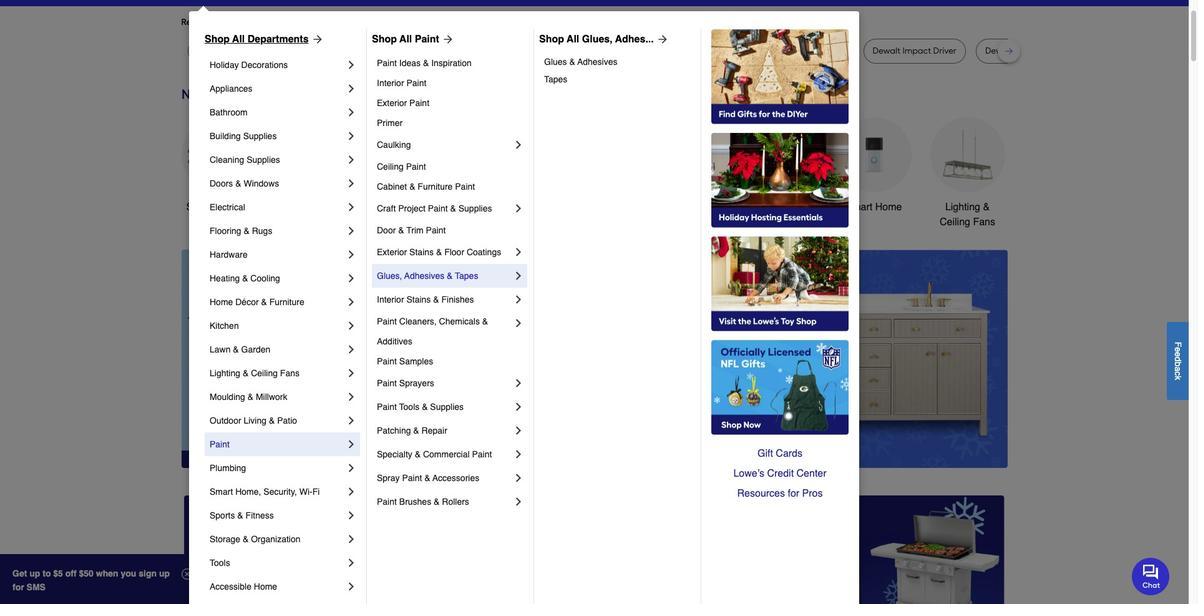 Task type: locate. For each thing, give the bounding box(es) containing it.
1 vertical spatial fans
[[280, 368, 300, 378]]

0 vertical spatial adhesives
[[578, 57, 618, 67]]

outdoor up equipment
[[651, 202, 688, 213]]

door & trim paint link
[[377, 220, 525, 240]]

chevron right image for plumbing
[[345, 462, 358, 475]]

1 shop from the left
[[205, 34, 230, 45]]

chevron right image for home décor & furniture
[[345, 296, 358, 308]]

1 horizontal spatial impact
[[790, 46, 819, 56]]

0 vertical spatial outdoor
[[651, 202, 688, 213]]

1 vertical spatial tools link
[[210, 551, 345, 575]]

interior stains & finishes
[[377, 295, 474, 305]]

1 horizontal spatial glues,
[[582, 34, 613, 45]]

get up to 2 free select tools or batteries when you buy 1 with select purchases. image
[[184, 496, 444, 604]]

1 vertical spatial adhesives
[[405, 271, 445, 281]]

chevron right image for bathroom
[[345, 106, 358, 119]]

0 vertical spatial lighting & ceiling fans link
[[931, 117, 1006, 230]]

scroll to item #5 element
[[762, 444, 794, 452]]

chevron right image for appliances
[[345, 82, 358, 95]]

0 vertical spatial lighting
[[946, 202, 981, 213]]

furniture down heating & cooling link
[[270, 297, 305, 307]]

2 horizontal spatial set
[[1045, 46, 1058, 56]]

outdoor for outdoor living & patio
[[210, 416, 241, 426]]

all for deals
[[212, 202, 223, 213]]

paint up plumbing
[[210, 440, 230, 450]]

exterior down the door
[[377, 247, 407, 257]]

driver
[[528, 46, 552, 56], [821, 46, 844, 56], [934, 46, 957, 56]]

0 horizontal spatial decorations
[[241, 60, 288, 70]]

0 horizontal spatial lighting & ceiling fans
[[210, 368, 300, 378]]

1 vertical spatial tapes
[[455, 271, 479, 281]]

outdoor for outdoor tools & equipment
[[651, 202, 688, 213]]

2 drill from the left
[[593, 46, 607, 56]]

home décor & furniture link
[[210, 290, 345, 314]]

home,
[[236, 487, 261, 497]]

glues,
[[582, 34, 613, 45], [377, 271, 402, 281]]

1 driver from the left
[[528, 46, 552, 56]]

1 bit from the left
[[375, 46, 385, 56]]

chevron right image for paint tools & supplies
[[513, 401, 525, 413]]

1 vertical spatial outdoor
[[210, 416, 241, 426]]

holiday decorations link
[[210, 53, 345, 77]]

chevron right image for craft project paint & supplies
[[513, 202, 525, 215]]

4 drill from the left
[[1016, 46, 1031, 56]]

1 horizontal spatial tools link
[[369, 117, 444, 215]]

arrow right image for shop all paint
[[439, 33, 454, 46]]

e up the d
[[1174, 347, 1184, 352]]

2 driver from the left
[[821, 46, 844, 56]]

1 drill from the left
[[358, 46, 373, 56]]

2 up from the left
[[159, 569, 170, 579]]

up left to
[[29, 569, 40, 579]]

gift cards
[[758, 448, 803, 460]]

1 horizontal spatial set
[[622, 46, 635, 56]]

arrow left image
[[414, 359, 426, 371]]

stains for exterior
[[410, 247, 434, 257]]

chevron right image for moulding & millwork
[[345, 391, 358, 403]]

0 horizontal spatial impact
[[498, 46, 526, 56]]

décor
[[236, 297, 259, 307]]

2 horizontal spatial arrow right image
[[985, 359, 997, 371]]

1 horizontal spatial arrow right image
[[439, 33, 454, 46]]

0 vertical spatial fans
[[974, 217, 996, 228]]

holiday
[[210, 60, 239, 70]]

1 horizontal spatial lighting
[[946, 202, 981, 213]]

paint down cabinet & furniture paint
[[428, 204, 448, 214]]

1 horizontal spatial fans
[[974, 217, 996, 228]]

chevron right image for paint
[[345, 438, 358, 451]]

adhesives down drill bit set
[[578, 57, 618, 67]]

2 horizontal spatial shop
[[539, 34, 564, 45]]

0 vertical spatial home
[[876, 202, 902, 213]]

2 interior from the top
[[377, 295, 404, 305]]

1 impact from the left
[[498, 46, 526, 56]]

stains down trim
[[410, 247, 434, 257]]

paint brushes & rollers
[[377, 497, 469, 507]]

& inside 'link'
[[423, 58, 429, 68]]

0 horizontal spatial smart
[[210, 487, 233, 497]]

tapes down 'glues'
[[544, 74, 568, 84]]

recommended searches for you heading
[[181, 16, 1008, 29]]

furniture
[[418, 182, 453, 192], [270, 297, 305, 307]]

1 vertical spatial decorations
[[473, 217, 526, 228]]

all right shop in the top left of the page
[[212, 202, 223, 213]]

adhesives up interior stains & finishes
[[405, 271, 445, 281]]

paint
[[415, 34, 439, 45], [377, 58, 397, 68], [407, 78, 427, 88], [410, 98, 430, 108], [406, 162, 426, 172], [455, 182, 475, 192], [428, 204, 448, 214], [426, 225, 446, 235], [377, 317, 397, 327], [377, 357, 397, 367], [377, 378, 397, 388], [377, 402, 397, 412], [210, 440, 230, 450], [472, 450, 492, 460], [402, 473, 422, 483], [377, 497, 397, 507]]

supplies
[[243, 131, 277, 141], [247, 155, 280, 165], [459, 204, 492, 214], [430, 402, 464, 412]]

lowe's
[[734, 468, 765, 480]]

shop all glues, adhes...
[[539, 34, 654, 45]]

chevron right image for caulking
[[513, 139, 525, 151]]

exterior for exterior stains & floor coatings
[[377, 247, 407, 257]]

2 shop from the left
[[372, 34, 397, 45]]

outdoor down moulding
[[210, 416, 241, 426]]

accessories
[[433, 473, 480, 483]]

outdoor inside "outdoor tools & equipment"
[[651, 202, 688, 213]]

shop for shop all glues, adhes...
[[539, 34, 564, 45]]

outdoor tools & equipment link
[[650, 117, 725, 230]]

home for accessible home
[[254, 582, 277, 592]]

1 vertical spatial exterior
[[377, 247, 407, 257]]

0 horizontal spatial up
[[29, 569, 40, 579]]

3 dewalt from the left
[[717, 46, 745, 56]]

tapes link
[[544, 71, 692, 88]]

plumbing link
[[210, 456, 345, 480]]

chevron right image for accessible home
[[345, 581, 358, 593]]

0 horizontal spatial furniture
[[270, 297, 305, 307]]

1 horizontal spatial lighting & ceiling fans
[[940, 202, 996, 228]]

0 horizontal spatial adhesives
[[405, 271, 445, 281]]

1 vertical spatial bathroom
[[759, 202, 802, 213]]

home for smart home
[[876, 202, 902, 213]]

appliances
[[210, 84, 253, 94]]

0 horizontal spatial glues,
[[377, 271, 402, 281]]

1 vertical spatial interior
[[377, 295, 404, 305]]

building supplies link
[[210, 124, 345, 148]]

doors
[[210, 179, 233, 189]]

paint brushes & rollers link
[[377, 490, 513, 514]]

all for glues,
[[567, 34, 580, 45]]

for up "shop all paint" on the top left of page
[[393, 17, 404, 27]]

for up departments
[[282, 17, 293, 27]]

shop up 'glues'
[[539, 34, 564, 45]]

0 vertical spatial bathroom
[[210, 107, 248, 117]]

up right "sign"
[[159, 569, 170, 579]]

supplies down cabinet & furniture paint link at the left top of page
[[459, 204, 492, 214]]

0 horizontal spatial tapes
[[455, 271, 479, 281]]

paint left "ideas"
[[377, 58, 397, 68]]

cleaning supplies
[[210, 155, 280, 165]]

1 horizontal spatial bathroom
[[759, 202, 802, 213]]

for left pros
[[788, 488, 800, 500]]

shop all departments
[[205, 34, 309, 45]]

chevron right image for paint cleaners, chemicals & additives
[[513, 317, 525, 330]]

heating
[[210, 273, 240, 283]]

craft
[[377, 204, 396, 214]]

smart for smart home, security, wi-fi
[[210, 487, 233, 497]]

stains
[[410, 247, 434, 257], [407, 295, 431, 305]]

2 vertical spatial ceiling
[[251, 368, 278, 378]]

2 vertical spatial home
[[254, 582, 277, 592]]

1 horizontal spatial up
[[159, 569, 170, 579]]

storage & organization link
[[210, 528, 345, 551]]

0 vertical spatial exterior
[[377, 98, 407, 108]]

dewalt drill bit set
[[986, 46, 1058, 56]]

paint up 'patching'
[[377, 402, 397, 412]]

2 exterior from the top
[[377, 247, 407, 257]]

arrow right image inside the shop all departments link
[[309, 33, 324, 46]]

interior up exterior paint
[[377, 78, 404, 88]]

glues, up interior stains & finishes
[[377, 271, 402, 281]]

scroll to item #3 image
[[702, 446, 732, 451]]

tools link
[[369, 117, 444, 215], [210, 551, 345, 575]]

2 horizontal spatial home
[[876, 202, 902, 213]]

all up "ideas"
[[400, 34, 412, 45]]

1 horizontal spatial tapes
[[544, 74, 568, 84]]

dewalt
[[328, 46, 356, 56], [414, 46, 442, 56], [717, 46, 745, 56], [873, 46, 901, 56], [986, 46, 1014, 56]]

1 vertical spatial lighting & ceiling fans link
[[210, 362, 345, 385]]

resources for pros
[[738, 488, 823, 500]]

0 horizontal spatial you
[[295, 17, 310, 27]]

5 bit from the left
[[1033, 46, 1043, 56]]

2 set from the left
[[622, 46, 635, 56]]

4 dewalt from the left
[[873, 46, 901, 56]]

you for recommended searches for you
[[295, 17, 310, 27]]

shop down more suggestions for you link
[[372, 34, 397, 45]]

interior paint
[[377, 78, 427, 88]]

lowe's credit center
[[734, 468, 827, 480]]

0 horizontal spatial outdoor
[[210, 416, 241, 426]]

0 horizontal spatial fans
[[280, 368, 300, 378]]

furniture up 'craft project paint & supplies'
[[418, 182, 453, 192]]

cabinet & furniture paint link
[[377, 177, 525, 197]]

3 drill from the left
[[747, 46, 762, 56]]

& inside "link"
[[447, 271, 453, 281]]

all up the glues & adhesives on the top
[[567, 34, 580, 45]]

bit for impact driver bit
[[554, 46, 564, 56]]

3 impact from the left
[[903, 46, 932, 56]]

impact
[[498, 46, 526, 56], [790, 46, 819, 56], [903, 46, 932, 56]]

all for paint
[[400, 34, 412, 45]]

smart home, security, wi-fi
[[210, 487, 320, 497]]

1 interior from the top
[[377, 78, 404, 88]]

stains up cleaners,
[[407, 295, 431, 305]]

you up shop all paint link
[[406, 17, 421, 27]]

set for drill bit set
[[622, 46, 635, 56]]

exterior stains & floor coatings link
[[377, 240, 513, 264]]

0 vertical spatial stains
[[410, 247, 434, 257]]

ceiling paint link
[[377, 157, 525, 177]]

interior up cleaners,
[[377, 295, 404, 305]]

e up b at the bottom
[[1174, 352, 1184, 357]]

windows
[[244, 179, 279, 189]]

3 set from the left
[[1045, 46, 1058, 56]]

fans
[[974, 217, 996, 228], [280, 368, 300, 378]]

all down recommended searches for you
[[232, 34, 245, 45]]

up to 40 percent off select vanities. plus get free local delivery on select vanities. image
[[403, 250, 1008, 468]]

building
[[210, 131, 241, 141]]

holiday hosting essentials. image
[[712, 133, 849, 228]]

specialty & commercial paint
[[377, 450, 492, 460]]

3 driver from the left
[[934, 46, 957, 56]]

1 exterior from the top
[[377, 98, 407, 108]]

christmas
[[477, 202, 522, 213]]

1 horizontal spatial ceiling
[[377, 162, 404, 172]]

1 horizontal spatial home
[[254, 582, 277, 592]]

2 impact from the left
[[790, 46, 819, 56]]

door
[[377, 225, 396, 235]]

drill for dewalt drill bit set
[[1016, 46, 1031, 56]]

0 horizontal spatial ceiling
[[251, 368, 278, 378]]

1 dewalt from the left
[[328, 46, 356, 56]]

fitness
[[246, 511, 274, 521]]

chevron right image for building supplies
[[345, 130, 358, 142]]

3 shop from the left
[[539, 34, 564, 45]]

supplies up cleaning supplies
[[243, 131, 277, 141]]

decorations down the shop all departments link
[[241, 60, 288, 70]]

b
[[1174, 362, 1184, 367]]

2 horizontal spatial driver
[[934, 46, 957, 56]]

cleaners,
[[399, 317, 437, 327]]

shop all deals
[[186, 202, 251, 213]]

1 vertical spatial home
[[210, 297, 233, 307]]

1 you from the left
[[295, 17, 310, 27]]

0 horizontal spatial arrow right image
[[309, 33, 324, 46]]

0 horizontal spatial bathroom
[[210, 107, 248, 117]]

electrical link
[[210, 195, 345, 219]]

paint down paint samples
[[377, 378, 397, 388]]

0 vertical spatial furniture
[[418, 182, 453, 192]]

2 you from the left
[[406, 17, 421, 27]]

for inside get up to $5 off $50 when you sign up for sms
[[12, 583, 24, 593]]

1 vertical spatial ceiling
[[940, 217, 971, 228]]

0 vertical spatial smart
[[846, 202, 873, 213]]

finishes
[[442, 295, 474, 305]]

floor
[[445, 247, 465, 257]]

chevron right image for heating & cooling
[[345, 272, 358, 285]]

1 vertical spatial stains
[[407, 295, 431, 305]]

0 horizontal spatial set
[[456, 46, 469, 56]]

chevron right image
[[345, 82, 358, 95], [345, 130, 358, 142], [345, 154, 358, 166], [345, 201, 358, 214], [345, 225, 358, 237], [345, 249, 358, 261], [513, 270, 525, 282], [345, 272, 358, 285], [345, 296, 358, 308], [513, 317, 525, 330], [345, 320, 358, 332], [345, 343, 358, 356], [345, 367, 358, 380], [345, 438, 358, 451], [513, 448, 525, 461], [345, 462, 358, 475], [513, 472, 525, 485], [345, 486, 358, 498], [513, 496, 525, 508], [345, 510, 358, 522], [345, 557, 358, 569], [345, 581, 358, 593]]

chevron right image
[[345, 59, 358, 71], [345, 106, 358, 119], [513, 139, 525, 151], [345, 177, 358, 190], [513, 202, 525, 215], [513, 246, 525, 258], [513, 293, 525, 306], [513, 377, 525, 390], [345, 391, 358, 403], [513, 401, 525, 413], [345, 415, 358, 427], [513, 425, 525, 437], [345, 533, 358, 546]]

5 dewalt from the left
[[986, 46, 1014, 56]]

0 horizontal spatial driver
[[528, 46, 552, 56]]

2 dewalt from the left
[[414, 46, 442, 56]]

shop for shop all departments
[[205, 34, 230, 45]]

tools up door & trim paint
[[394, 202, 418, 213]]

glues, down recommended searches for you heading
[[582, 34, 613, 45]]

1 horizontal spatial lighting & ceiling fans link
[[931, 117, 1006, 230]]

paint up additives at bottom
[[377, 317, 397, 327]]

tools up equipment
[[690, 202, 713, 213]]

decorations down christmas at the top left
[[473, 217, 526, 228]]

2 horizontal spatial impact
[[903, 46, 932, 56]]

0 horizontal spatial shop
[[205, 34, 230, 45]]

1 horizontal spatial shop
[[372, 34, 397, 45]]

supplies down "paint sprayers" link
[[430, 402, 464, 412]]

all
[[232, 34, 245, 45], [400, 34, 412, 45], [567, 34, 580, 45], [212, 202, 223, 213]]

0 vertical spatial interior
[[377, 78, 404, 88]]

$50
[[79, 569, 94, 579]]

tapes
[[544, 74, 568, 84], [455, 271, 479, 281]]

patching & repair link
[[377, 419, 513, 443]]

you left the more
[[295, 17, 310, 27]]

shop down 'recommended'
[[205, 34, 230, 45]]

k
[[1174, 376, 1184, 380]]

tapes up finishes
[[455, 271, 479, 281]]

up
[[29, 569, 40, 579], [159, 569, 170, 579]]

up to 30 percent off select grills and accessories. image
[[745, 496, 1006, 604]]

chevron right image for lighting & ceiling fans
[[345, 367, 358, 380]]

scroll to item #2 image
[[672, 446, 702, 451]]

you inside more suggestions for you link
[[406, 17, 421, 27]]

1 horizontal spatial driver
[[821, 46, 844, 56]]

1 horizontal spatial outdoor
[[651, 202, 688, 213]]

0 vertical spatial decorations
[[241, 60, 288, 70]]

tools inside "outdoor tools & equipment"
[[690, 202, 713, 213]]

1 vertical spatial lighting
[[210, 368, 240, 378]]

exterior up primer
[[377, 98, 407, 108]]

cabinet & furniture paint
[[377, 182, 475, 192]]

0 horizontal spatial lighting
[[210, 368, 240, 378]]

None search field
[[465, 0, 806, 8]]

drill for dewalt drill
[[747, 46, 762, 56]]

for down get
[[12, 583, 24, 593]]

1 vertical spatial glues,
[[377, 271, 402, 281]]

adhes...
[[616, 34, 654, 45]]

interior
[[377, 78, 404, 88], [377, 295, 404, 305]]

1 horizontal spatial you
[[406, 17, 421, 27]]

for inside resources for pros 'link'
[[788, 488, 800, 500]]

heating & cooling link
[[210, 267, 345, 290]]

ceiling
[[377, 162, 404, 172], [940, 217, 971, 228], [251, 368, 278, 378]]

1 horizontal spatial decorations
[[473, 217, 526, 228]]

coatings
[[467, 247, 502, 257]]

pros
[[803, 488, 823, 500]]

patching
[[377, 426, 411, 436]]

paint right spray
[[402, 473, 422, 483]]

chemicals
[[439, 317, 480, 327]]

0 vertical spatial tools link
[[369, 117, 444, 215]]

arrow right image inside shop all paint link
[[439, 33, 454, 46]]

1 vertical spatial smart
[[210, 487, 233, 497]]

3 bit from the left
[[554, 46, 564, 56]]

0 vertical spatial glues,
[[582, 34, 613, 45]]

get
[[12, 569, 27, 579]]

get up to $5 off $50 when you sign up for sms
[[12, 569, 170, 593]]

1 set from the left
[[456, 46, 469, 56]]

1 horizontal spatial smart
[[846, 202, 873, 213]]

hardware
[[210, 250, 248, 260]]

shop
[[186, 202, 210, 213]]

2 bit from the left
[[444, 46, 454, 56]]

driver for impact driver
[[821, 46, 844, 56]]

set
[[456, 46, 469, 56], [622, 46, 635, 56], [1045, 46, 1058, 56]]

chevron right image for kitchen
[[345, 320, 358, 332]]

arrow right image
[[309, 33, 324, 46], [439, 33, 454, 46], [985, 359, 997, 371]]

chevron right image for specialty & commercial paint
[[513, 448, 525, 461]]

0 vertical spatial tapes
[[544, 74, 568, 84]]



Task type: describe. For each thing, give the bounding box(es) containing it.
lighting inside lighting & ceiling fans
[[946, 202, 981, 213]]

1 horizontal spatial bathroom link
[[743, 117, 818, 215]]

scroll to item #4 image
[[732, 446, 762, 451]]

paint samples
[[377, 357, 434, 367]]

deals
[[226, 202, 251, 213]]

chevron right image for storage & organization
[[345, 533, 358, 546]]

find gifts for the diyer. image
[[712, 29, 849, 124]]

shop for shop all paint
[[372, 34, 397, 45]]

all for departments
[[232, 34, 245, 45]]

flooring & rugs
[[210, 226, 272, 236]]

chevron right image for electrical
[[345, 201, 358, 214]]

departments
[[248, 34, 309, 45]]

1 vertical spatial lighting & ceiling fans
[[210, 368, 300, 378]]

chevron right image for glues, adhesives & tapes
[[513, 270, 525, 282]]

millwork
[[256, 392, 288, 402]]

heating & cooling
[[210, 273, 280, 283]]

shop all paint
[[372, 34, 439, 45]]

paint tools & supplies link
[[377, 395, 513, 419]]

accessible home link
[[210, 575, 345, 599]]

recommended searches for you
[[181, 17, 310, 27]]

decorations for christmas
[[473, 217, 526, 228]]

paint down interior paint
[[410, 98, 430, 108]]

& inside paint cleaners, chemicals & additives
[[483, 317, 488, 327]]

smart for smart home
[[846, 202, 873, 213]]

sms
[[27, 583, 46, 593]]

primer
[[377, 118, 403, 128]]

outdoor tools & equipment
[[651, 202, 723, 228]]

plumbing
[[210, 463, 246, 473]]

fans inside lighting & ceiling fans
[[974, 217, 996, 228]]

tapes inside "link"
[[455, 271, 479, 281]]

smart home link
[[837, 117, 912, 215]]

kitchen link
[[210, 314, 345, 338]]

chevron right image for smart home, security, wi-fi
[[345, 486, 358, 498]]

glues & adhesives
[[544, 57, 618, 67]]

specialty
[[377, 450, 413, 460]]

chevron right image for paint brushes & rollers
[[513, 496, 525, 508]]

0 horizontal spatial bathroom link
[[210, 101, 345, 124]]

chevron right image for flooring & rugs
[[345, 225, 358, 237]]

exterior paint link
[[377, 93, 525, 113]]

craft project paint & supplies link
[[377, 197, 513, 220]]

wi-
[[299, 487, 313, 497]]

0 vertical spatial ceiling
[[377, 162, 404, 172]]

specialty & commercial paint link
[[377, 443, 513, 466]]

paint link
[[210, 433, 345, 456]]

set for dewalt bit set
[[456, 46, 469, 56]]

sports & fitness
[[210, 511, 274, 521]]

exterior for exterior paint
[[377, 98, 407, 108]]

chevron right image for sports & fitness
[[345, 510, 358, 522]]

paint sprayers link
[[377, 372, 513, 395]]

recommended
[[181, 17, 241, 27]]

1 horizontal spatial furniture
[[418, 182, 453, 192]]

craft project paint & supplies
[[377, 204, 492, 214]]

chevron right image for tools
[[345, 557, 358, 569]]

visit the lowe's toy shop. image
[[712, 237, 849, 332]]

officially licensed n f l gifts. shop now. image
[[712, 340, 849, 435]]

interior for interior paint
[[377, 78, 404, 88]]

supplies up windows
[[247, 155, 280, 165]]

glues, adhesives & tapes link
[[377, 264, 513, 288]]

chevron right image for doors & windows
[[345, 177, 358, 190]]

doors & windows link
[[210, 172, 345, 195]]

impact driver bit
[[498, 46, 564, 56]]

moulding & millwork
[[210, 392, 288, 402]]

arrow right image for shop all departments
[[309, 33, 324, 46]]

paint down spray
[[377, 497, 397, 507]]

spray paint & accessories
[[377, 473, 480, 483]]

lawn & garden
[[210, 345, 271, 355]]

paint tools & supplies
[[377, 402, 464, 412]]

equipment
[[663, 217, 711, 228]]

exterior stains & floor coatings
[[377, 247, 502, 257]]

interior stains & finishes link
[[377, 288, 513, 312]]

1 e from the top
[[1174, 347, 1184, 352]]

searches
[[243, 17, 280, 27]]

more suggestions for you
[[320, 17, 421, 27]]

0 horizontal spatial home
[[210, 297, 233, 307]]

arrow right image
[[654, 33, 669, 46]]

glues, inside "link"
[[377, 271, 402, 281]]

accessible
[[210, 582, 252, 592]]

0 horizontal spatial tools link
[[210, 551, 345, 575]]

sports & fitness link
[[210, 504, 345, 528]]

smart home
[[846, 202, 902, 213]]

caulking
[[377, 140, 411, 150]]

paint up 'accessories'
[[472, 450, 492, 460]]

dewalt drill
[[717, 46, 762, 56]]

chevron right image for outdoor living & patio
[[345, 415, 358, 427]]

paint up cabinet & furniture paint
[[406, 162, 426, 172]]

home décor & furniture
[[210, 297, 305, 307]]

glues & adhesives link
[[544, 53, 692, 71]]

lowe's credit center link
[[712, 464, 849, 484]]

paint inside 'link'
[[377, 58, 397, 68]]

dewalt for dewalt impact driver
[[873, 46, 901, 56]]

tools up the patching & repair
[[399, 402, 420, 412]]

additives
[[377, 337, 413, 347]]

dewalt for dewalt bit set
[[414, 46, 442, 56]]

decorations for holiday
[[241, 60, 288, 70]]

bit for dewalt drill bit set
[[1033, 46, 1043, 56]]

paint cleaners, chemicals & additives link
[[377, 312, 513, 352]]

chevron right image for spray paint & accessories
[[513, 472, 525, 485]]

doors & windows
[[210, 179, 279, 189]]

& inside "outdoor tools & equipment"
[[716, 202, 723, 213]]

suggestions
[[342, 17, 391, 27]]

chevron right image for paint sprayers
[[513, 377, 525, 390]]

shop all paint link
[[372, 32, 454, 47]]

adhesives inside "link"
[[405, 271, 445, 281]]

0 horizontal spatial lighting & ceiling fans link
[[210, 362, 345, 385]]

chevron right image for hardware
[[345, 249, 358, 261]]

shop these last-minute gifts. $99 or less. quantities are limited and won't last. image
[[181, 250, 383, 468]]

bit for dewalt drill bit
[[375, 46, 385, 56]]

more suggestions for you link
[[320, 16, 431, 29]]

you for more suggestions for you
[[406, 17, 421, 27]]

a
[[1174, 367, 1184, 371]]

when
[[96, 569, 118, 579]]

d
[[1174, 357, 1184, 362]]

building supplies
[[210, 131, 277, 141]]

inspiration
[[432, 58, 472, 68]]

4 bit from the left
[[610, 46, 620, 56]]

impact driver
[[790, 46, 844, 56]]

chevron right image for cleaning supplies
[[345, 154, 358, 166]]

door & trim paint
[[377, 225, 446, 235]]

brushes
[[399, 497, 432, 507]]

for inside more suggestions for you link
[[393, 17, 404, 27]]

chevron right image for exterior stains & floor coatings
[[513, 246, 525, 258]]

dewalt drill bit
[[328, 46, 385, 56]]

dewalt bit set
[[414, 46, 469, 56]]

impact for impact driver bit
[[498, 46, 526, 56]]

trim
[[407, 225, 424, 235]]

$5
[[53, 569, 63, 579]]

f e e d b a c k button
[[1168, 322, 1189, 400]]

spray paint & accessories link
[[377, 466, 513, 490]]

paint up dewalt bit set
[[415, 34, 439, 45]]

moulding
[[210, 392, 245, 402]]

1 horizontal spatial adhesives
[[578, 57, 618, 67]]

0 vertical spatial lighting & ceiling fans
[[940, 202, 996, 228]]

to
[[43, 569, 51, 579]]

drill for dewalt drill bit
[[358, 46, 373, 56]]

ideas
[[399, 58, 421, 68]]

electrical
[[210, 202, 245, 212]]

f
[[1174, 342, 1184, 347]]

fi
[[313, 487, 320, 497]]

paint inside paint cleaners, chemicals & additives
[[377, 317, 397, 327]]

dewalt for dewalt drill bit
[[328, 46, 356, 56]]

driver for impact driver bit
[[528, 46, 552, 56]]

stains for interior
[[407, 295, 431, 305]]

christmas decorations
[[473, 202, 526, 228]]

chevron right image for holiday decorations
[[345, 59, 358, 71]]

chevron right image for interior stains & finishes
[[513, 293, 525, 306]]

tools down the storage
[[210, 558, 230, 568]]

rollers
[[442, 497, 469, 507]]

more
[[320, 17, 340, 27]]

chevron right image for patching & repair
[[513, 425, 525, 437]]

chevron right image for lawn & garden
[[345, 343, 358, 356]]

1 vertical spatial furniture
[[270, 297, 305, 307]]

paint down "ideas"
[[407, 78, 427, 88]]

flooring & rugs link
[[210, 219, 345, 243]]

up to 35 percent off select small appliances. image
[[464, 496, 725, 604]]

impact for impact driver
[[790, 46, 819, 56]]

flooring
[[210, 226, 241, 236]]

paint right trim
[[426, 225, 446, 235]]

dewalt impact driver
[[873, 46, 957, 56]]

project
[[398, 204, 426, 214]]

cabinet
[[377, 182, 407, 192]]

dewalt for dewalt drill bit set
[[986, 46, 1014, 56]]

interior for interior stains & finishes
[[377, 295, 404, 305]]

chat invite button image
[[1133, 557, 1171, 595]]

2 horizontal spatial ceiling
[[940, 217, 971, 228]]

paint sprayers
[[377, 378, 434, 388]]

paint down additives at bottom
[[377, 357, 397, 367]]

rugs
[[252, 226, 272, 236]]

dewalt for dewalt drill
[[717, 46, 745, 56]]

2 e from the top
[[1174, 352, 1184, 357]]

christmas decorations link
[[462, 117, 537, 230]]

1 up from the left
[[29, 569, 40, 579]]

paint down ceiling paint link
[[455, 182, 475, 192]]

new deals every day during 25 days of deals image
[[181, 84, 1008, 105]]

commercial
[[423, 450, 470, 460]]

living
[[244, 416, 267, 426]]



Task type: vqa. For each thing, say whether or not it's contained in the screenshot.
the top "Glues,"
yes



